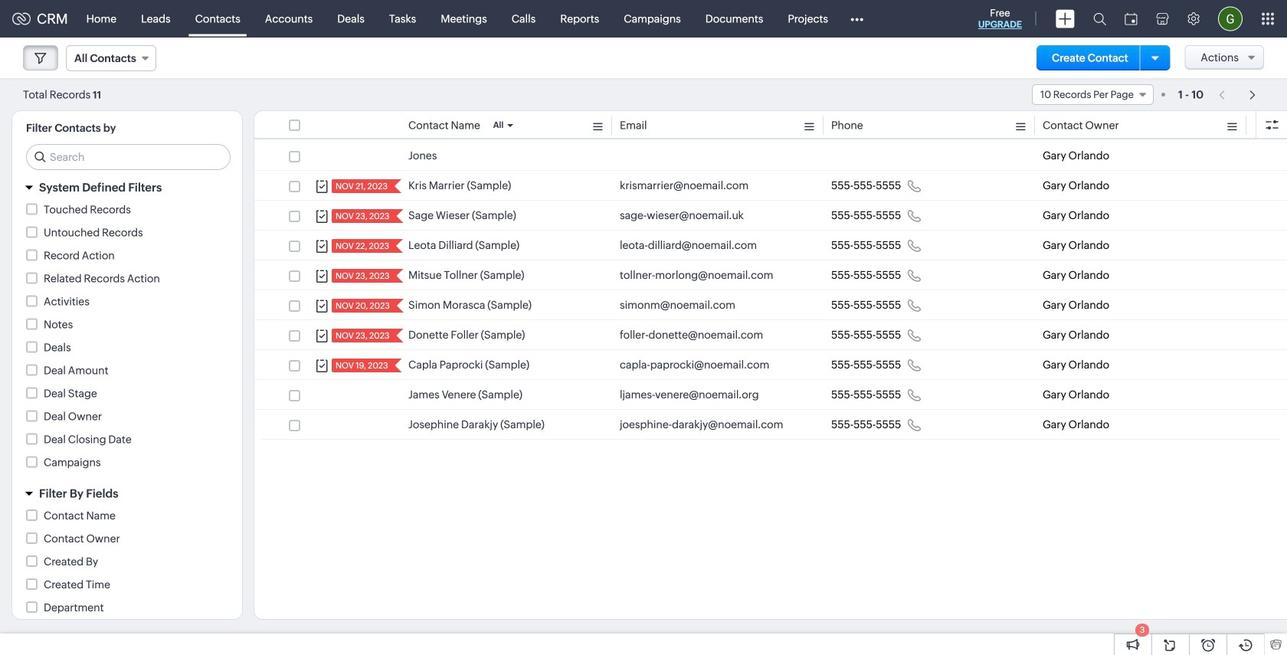 Task type: locate. For each thing, give the bounding box(es) containing it.
logo image
[[12, 13, 31, 25]]

row group
[[254, 141, 1288, 440]]

profile element
[[1209, 0, 1252, 37]]

None field
[[66, 45, 156, 71], [1032, 84, 1154, 105], [66, 45, 156, 71], [1032, 84, 1154, 105]]

search image
[[1094, 12, 1107, 25]]



Task type: describe. For each thing, give the bounding box(es) containing it.
profile image
[[1219, 7, 1243, 31]]

search element
[[1084, 0, 1116, 38]]

calendar image
[[1125, 13, 1138, 25]]

create menu element
[[1047, 0, 1084, 37]]

Other Modules field
[[841, 7, 874, 31]]

Search text field
[[27, 145, 230, 169]]

create menu image
[[1056, 10, 1075, 28]]



Task type: vqa. For each thing, say whether or not it's contained in the screenshot.
accounts
no



